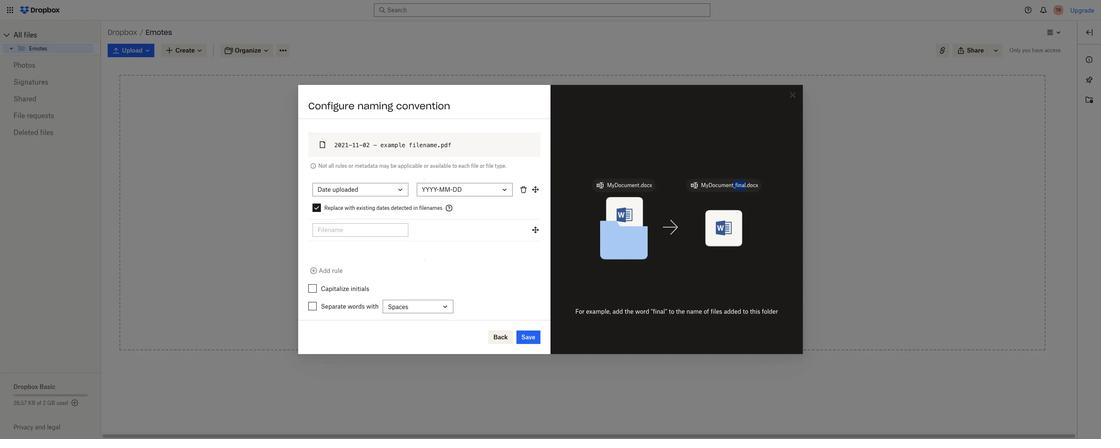 Task type: vqa. For each thing, say whether or not it's contained in the screenshot.
Explore free features 400 bytes of 2 GB
no



Task type: describe. For each thing, give the bounding box(es) containing it.
dropbox for dropbox / emotes
[[108, 28, 137, 37]]

not
[[318, 163, 327, 169]]

for
[[575, 308, 585, 315]]

Spaces button
[[383, 300, 453, 313]]

1 horizontal spatial of
[[704, 308, 709, 315]]

share and manage access to this folder
[[531, 302, 642, 309]]

date
[[318, 186, 331, 193]]

yyyy-
[[422, 186, 439, 193]]

filenames
[[419, 205, 442, 211]]

0 vertical spatial add
[[585, 210, 596, 217]]

access this folder from your desktop
[[531, 231, 634, 238]]

your
[[598, 231, 610, 238]]

dropbox logo - go to the homepage image
[[17, 3, 63, 17]]

privacy and legal link
[[13, 424, 101, 431]]

dialog containing create automated folder
[[298, 85, 803, 354]]

dates
[[377, 205, 390, 211]]

create
[[308, 100, 341, 112]]

add
[[319, 267, 330, 274]]

save button
[[516, 331, 540, 344]]

and for manage
[[550, 302, 560, 309]]

all files
[[13, 31, 37, 39]]

dropbox link
[[108, 27, 137, 38]]

shared
[[13, 95, 36, 103]]

import from google drive
[[531, 255, 604, 262]]

upload,
[[597, 158, 619, 165]]

file requests
[[13, 111, 54, 120]]

initials
[[351, 285, 369, 292]]

folder permissions image
[[383, 163, 390, 169]]

words
[[348, 303, 365, 310]]

request files button
[[513, 274, 652, 291]]

metadata
[[355, 163, 378, 169]]

0 horizontal spatial access
[[368, 164, 381, 169]]

rename
[[357, 201, 382, 209]]

0 horizontal spatial this
[[553, 231, 564, 238]]

dropbox / emotes
[[108, 28, 172, 37]]

requests
[[27, 111, 54, 120]]

files for deleted files
[[40, 128, 53, 137]]

deleted files link
[[13, 124, 87, 141]]

capitalize initials
[[321, 285, 369, 292]]

files right name
[[711, 308, 722, 315]]

0 vertical spatial have
[[1032, 47, 1043, 53]]

use
[[554, 167, 564, 175]]

share for share and manage access to this folder
[[531, 302, 548, 309]]

1 vertical spatial from
[[552, 255, 566, 262]]

available
[[430, 163, 451, 169]]

content
[[597, 210, 620, 217]]

signatures link
[[13, 74, 87, 90]]

files for drop files here to upload, or use the 'upload' button
[[562, 158, 574, 165]]

basic
[[40, 383, 55, 390]]

gb
[[47, 400, 55, 406]]

save
[[521, 334, 535, 341]]

dropbox for dropbox basic
[[13, 383, 38, 390]]

configure
[[308, 100, 355, 112]]

example
[[380, 142, 405, 148]]

for example, add the word "final" to the name of files added to this folder
[[575, 308, 778, 315]]

signatures
[[13, 78, 48, 86]]

button
[[600, 167, 618, 175]]

rule
[[332, 267, 343, 274]]

1 vertical spatial added
[[724, 308, 741, 315]]

separate words with
[[321, 303, 379, 310]]

1 vertical spatial have
[[357, 164, 367, 169]]

open pinned items image
[[1084, 75, 1094, 85]]

rename them to
[[357, 201, 409, 209]]

upgrade
[[1070, 7, 1094, 14]]

mm-
[[439, 186, 453, 193]]

0 vertical spatial with
[[345, 205, 355, 211]]

here
[[576, 158, 589, 165]]

spaces
[[388, 303, 408, 310]]

name
[[687, 308, 702, 315]]

emotes inside all files tree
[[29, 45, 47, 52]]

0 vertical spatial access
[[1045, 47, 1061, 53]]

mydocument.docx
[[607, 182, 652, 188]]

automated
[[343, 100, 397, 112]]

more
[[545, 210, 560, 217]]

applicable
[[398, 163, 422, 169]]

this inside dialog
[[750, 308, 760, 315]]

and for legal
[[35, 424, 45, 431]]

more ways to add content
[[545, 210, 620, 217]]

are
[[375, 132, 386, 140]]

/
[[140, 29, 143, 36]]

shared link
[[13, 90, 87, 107]]

word
[[635, 308, 649, 315]]

mydocument
[[701, 182, 734, 188]]

02
[[363, 142, 370, 148]]

file requests link
[[13, 107, 87, 124]]

all
[[13, 31, 22, 39]]

convention
[[396, 100, 450, 112]]

all files link
[[13, 28, 101, 42]]

kb
[[28, 400, 35, 406]]

rules
[[335, 163, 347, 169]]

Folder name text field
[[355, 148, 535, 157]]

get more space image
[[70, 398, 80, 408]]

1 horizontal spatial you
[[1022, 47, 1031, 53]]

open details pane image
[[1084, 27, 1094, 37]]

0 horizontal spatial only you have access
[[339, 164, 381, 169]]



Task type: locate. For each thing, give the bounding box(es) containing it.
0 horizontal spatial only
[[339, 164, 348, 169]]

upgrade link
[[1070, 7, 1094, 14]]

2 horizontal spatial this
[[750, 308, 760, 315]]

2 horizontal spatial access
[[1045, 47, 1061, 53]]

2 file from the left
[[486, 163, 493, 169]]

files inside tree
[[24, 31, 37, 39]]

date uploaded
[[318, 186, 358, 193]]

not all rules or metadata may be applicable or available to each file or file type.
[[318, 163, 507, 169]]

the
[[565, 167, 574, 175], [625, 308, 634, 315], [676, 308, 685, 315]]

dropbox basic
[[13, 383, 55, 390]]

2
[[43, 400, 46, 406]]

-
[[373, 142, 377, 148]]

1 vertical spatial only you have access
[[339, 164, 381, 169]]

more ways to add content element
[[511, 209, 654, 323]]

11-
[[352, 142, 363, 148]]

files inside drop files here to upload, or use the 'upload' button
[[562, 158, 574, 165]]

Date uploaded button
[[312, 183, 408, 196]]

28.57 kb of 2 gb used
[[13, 400, 68, 406]]

and left manage
[[550, 302, 560, 309]]

privacy
[[13, 424, 33, 431]]

or inside drop files here to upload, or use the 'upload' button
[[547, 167, 552, 175]]

this
[[553, 231, 564, 238], [614, 302, 625, 309], [750, 308, 760, 315]]

with
[[345, 205, 355, 211], [366, 303, 379, 310]]

or right "each"
[[480, 163, 485, 169]]

open information panel image
[[1084, 55, 1094, 65]]

2021-11-02 - example filename.pdf
[[334, 142, 451, 148]]

"final"
[[651, 308, 667, 315]]

mydocument _final .docx
[[701, 182, 758, 188]]

1 horizontal spatial emotes
[[146, 28, 172, 37]]

drive
[[589, 255, 604, 262]]

replace
[[324, 205, 343, 211]]

1 vertical spatial dropbox
[[13, 383, 38, 390]]

dialog
[[298, 85, 803, 354]]

0 vertical spatial added
[[387, 132, 408, 140]]

from right import
[[552, 255, 566, 262]]

2 vertical spatial access
[[587, 302, 606, 309]]

1 vertical spatial with
[[366, 303, 379, 310]]

deleted files
[[13, 128, 53, 137]]

files up 02
[[360, 132, 374, 140]]

1 horizontal spatial and
[[550, 302, 560, 309]]

0 vertical spatial of
[[704, 308, 709, 315]]

share inside the more ways to add content element
[[531, 302, 548, 309]]

share button
[[953, 44, 989, 57]]

0 horizontal spatial added
[[387, 132, 408, 140]]

0 vertical spatial share
[[967, 47, 984, 54]]

or left use
[[547, 167, 552, 175]]

back button
[[488, 331, 513, 344]]

added up 2021-11-02 - example filename.pdf
[[387, 132, 408, 140]]

of right name
[[704, 308, 709, 315]]

added right name
[[724, 308, 741, 315]]

when
[[339, 132, 358, 140]]

in
[[413, 205, 418, 211]]

files are added to
[[360, 132, 416, 140]]

request
[[531, 278, 555, 286]]

1 vertical spatial of
[[37, 400, 41, 406]]

add rule
[[319, 267, 343, 274]]

all files tree
[[1, 28, 101, 55]]

1 horizontal spatial share
[[967, 47, 984, 54]]

the for add
[[676, 308, 685, 315]]

0 vertical spatial you
[[1022, 47, 1031, 53]]

1 vertical spatial and
[[35, 424, 45, 431]]

1 horizontal spatial dropbox
[[108, 28, 137, 37]]

the left name
[[676, 308, 685, 315]]

capitalize
[[321, 285, 349, 292]]

1 horizontal spatial the
[[625, 308, 634, 315]]

or left available at the top left of the page
[[424, 163, 429, 169]]

global header element
[[0, 0, 1101, 21]]

1 horizontal spatial add
[[613, 308, 623, 315]]

1 horizontal spatial file
[[486, 163, 493, 169]]

of
[[704, 308, 709, 315], [37, 400, 41, 406]]

may
[[379, 163, 389, 169]]

0 vertical spatial dropbox
[[108, 28, 137, 37]]

files inside button
[[556, 278, 568, 286]]

dropbox left /
[[108, 28, 137, 37]]

to inside drop files here to upload, or use the 'upload' button
[[590, 158, 596, 165]]

uploaded
[[332, 186, 358, 193]]

1 horizontal spatial have
[[1032, 47, 1043, 53]]

to
[[410, 132, 416, 140], [590, 158, 596, 165], [452, 163, 457, 169], [403, 201, 409, 209], [578, 210, 584, 217], [607, 302, 613, 309], [669, 308, 674, 315], [743, 308, 748, 315]]

1 horizontal spatial access
[[587, 302, 606, 309]]

files for all files
[[24, 31, 37, 39]]

files down the file requests link
[[40, 128, 53, 137]]

emotes down all files
[[29, 45, 47, 52]]

file
[[13, 111, 25, 120]]

only you have access
[[1010, 47, 1061, 53], [339, 164, 381, 169]]

0 horizontal spatial add
[[585, 210, 596, 217]]

add rule button
[[309, 266, 343, 276]]

added
[[387, 132, 408, 140], [724, 308, 741, 315]]

YYYY-MM-DD button
[[417, 183, 513, 196]]

1 horizontal spatial only you have access
[[1010, 47, 1061, 53]]

1 vertical spatial emotes
[[29, 45, 47, 52]]

with left 'existing' at the left
[[345, 205, 355, 211]]

used
[[56, 400, 68, 406]]

access
[[531, 231, 552, 238]]

request files
[[531, 278, 568, 286]]

configure naming convention
[[308, 100, 450, 112]]

Filename text field
[[318, 225, 403, 235]]

1 vertical spatial add
[[613, 308, 623, 315]]

0 horizontal spatial of
[[37, 400, 41, 406]]

legal
[[47, 424, 60, 431]]

0 vertical spatial only you have access
[[1010, 47, 1061, 53]]

yyyy-mm-dd
[[422, 186, 462, 193]]

file right "each"
[[471, 163, 479, 169]]

from
[[583, 231, 596, 238], [552, 255, 566, 262]]

0 horizontal spatial file
[[471, 163, 479, 169]]

2021-
[[334, 142, 352, 148]]

1 vertical spatial only
[[339, 164, 348, 169]]

add left the content
[[585, 210, 596, 217]]

2 horizontal spatial the
[[676, 308, 685, 315]]

files up use
[[562, 158, 574, 165]]

dd
[[453, 186, 462, 193]]

file left type.
[[486, 163, 493, 169]]

1 horizontal spatial only
[[1010, 47, 1021, 53]]

1 vertical spatial share
[[531, 302, 548, 309]]

filename.pdf
[[409, 142, 451, 148]]

of left 2
[[37, 400, 41, 406]]

1 horizontal spatial added
[[724, 308, 741, 315]]

0 horizontal spatial you
[[349, 164, 356, 169]]

existing
[[356, 205, 375, 211]]

with right 'words'
[[366, 303, 379, 310]]

the right use
[[565, 167, 574, 175]]

the left word
[[625, 308, 634, 315]]

files right the request
[[556, 278, 568, 286]]

emotes right /
[[146, 28, 172, 37]]

separate
[[321, 303, 346, 310]]

dropbox up 28.57
[[13, 383, 38, 390]]

and left legal
[[35, 424, 45, 431]]

open activity image
[[1084, 95, 1094, 105]]

0 horizontal spatial have
[[357, 164, 367, 169]]

dropbox
[[108, 28, 137, 37], [13, 383, 38, 390]]

drop files here to upload, or use the 'upload' button
[[546, 158, 619, 175]]

or right rules
[[348, 163, 353, 169]]

share for share
[[967, 47, 984, 54]]

'upload'
[[576, 167, 598, 175]]

1 horizontal spatial with
[[366, 303, 379, 310]]

create automated folder
[[308, 100, 428, 112]]

.docx
[[746, 182, 758, 188]]

share inside button
[[967, 47, 984, 54]]

photos link
[[13, 57, 87, 74]]

the inside drop files here to upload, or use the 'upload' button
[[565, 167, 574, 175]]

add right example,
[[613, 308, 623, 315]]

1 vertical spatial you
[[349, 164, 356, 169]]

_final
[[734, 182, 746, 188]]

folder
[[400, 100, 428, 112], [565, 231, 582, 238], [626, 302, 642, 309], [762, 308, 778, 315]]

0 horizontal spatial the
[[565, 167, 574, 175]]

0 vertical spatial only
[[1010, 47, 1021, 53]]

0 vertical spatial and
[[550, 302, 560, 309]]

0 horizontal spatial from
[[552, 255, 566, 262]]

detected
[[391, 205, 412, 211]]

emotes link
[[17, 43, 93, 53]]

files for request files
[[556, 278, 568, 286]]

them
[[384, 201, 401, 209]]

replace with existing dates detected in filenames
[[324, 205, 442, 211]]

only
[[1010, 47, 1021, 53], [339, 164, 348, 169]]

and inside the more ways to add content element
[[550, 302, 560, 309]]

0 vertical spatial emotes
[[146, 28, 172, 37]]

photos
[[13, 61, 35, 69]]

desktop
[[612, 231, 634, 238]]

1 file from the left
[[471, 163, 479, 169]]

the for here
[[565, 167, 574, 175]]

from left your on the bottom right
[[583, 231, 596, 238]]

all
[[328, 163, 334, 169]]

0 horizontal spatial with
[[345, 205, 355, 211]]

be
[[391, 163, 397, 169]]

0 horizontal spatial emotes
[[29, 45, 47, 52]]

back
[[493, 334, 508, 341]]

files right all
[[24, 31, 37, 39]]

0 horizontal spatial dropbox
[[13, 383, 38, 390]]

1 horizontal spatial this
[[614, 302, 625, 309]]

0 horizontal spatial and
[[35, 424, 45, 431]]

each
[[458, 163, 470, 169]]

1 horizontal spatial from
[[583, 231, 596, 238]]

have
[[1032, 47, 1043, 53], [357, 164, 367, 169]]

share
[[967, 47, 984, 54], [531, 302, 548, 309]]

0 horizontal spatial share
[[531, 302, 548, 309]]

or
[[348, 163, 353, 169], [424, 163, 429, 169], [480, 163, 485, 169], [547, 167, 552, 175]]

access
[[1045, 47, 1061, 53], [368, 164, 381, 169], [587, 302, 606, 309]]

0 vertical spatial from
[[583, 231, 596, 238]]

manage
[[562, 302, 585, 309]]

1 vertical spatial access
[[368, 164, 381, 169]]

import
[[531, 255, 551, 262]]

access inside the more ways to add content element
[[587, 302, 606, 309]]



